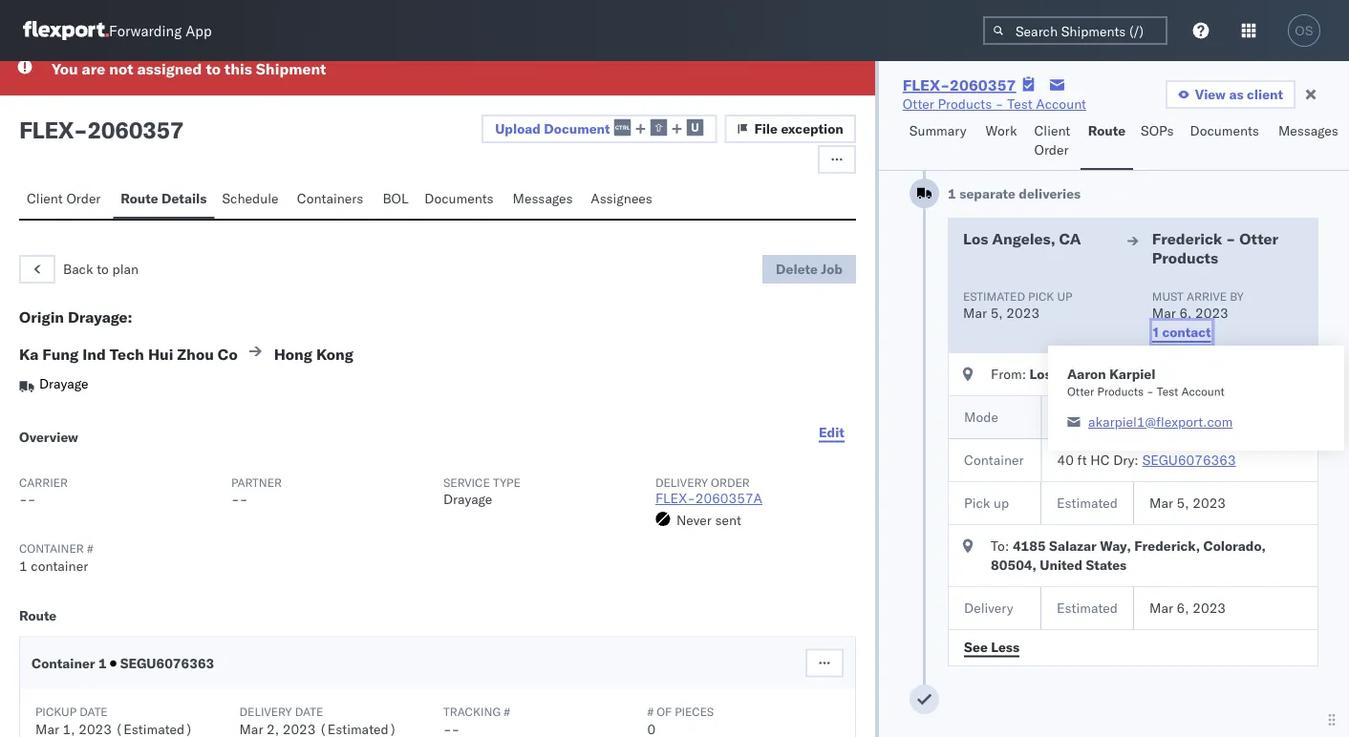 Task type: vqa. For each thing, say whether or not it's contained in the screenshot.
FLEX-2060357A button
yes



Task type: locate. For each thing, give the bounding box(es) containing it.
# right tracking
[[504, 705, 510, 719]]

otter up by
[[1239, 229, 1278, 248]]

0 horizontal spatial client
[[27, 190, 63, 207]]

0 vertical spatial documents
[[1190, 122, 1259, 139]]

1 horizontal spatial date
[[295, 705, 323, 719]]

flex-2060357
[[903, 75, 1016, 95]]

los right from:
[[1030, 366, 1051, 383]]

2 horizontal spatial route
[[1088, 122, 1126, 139]]

see less button
[[953, 633, 1031, 662]]

mar inside estimated pick up mar 5, 2023
[[963, 305, 987, 321]]

client order button up deliveries
[[1027, 114, 1080, 170]]

estimated down 'salazar'
[[1057, 600, 1118, 617]]

states inside 4185 salazar way, frederick, colorado, 80504, united states
[[1086, 557, 1127, 574]]

mar up frederick,
[[1149, 495, 1173, 512]]

type
[[493, 475, 520, 490]]

1 inside container # 1 container
[[19, 557, 27, 574]]

1 horizontal spatial client order button
[[1027, 114, 1080, 170]]

account up route button
[[1036, 96, 1086, 112]]

80504,
[[991, 557, 1036, 574]]

client down flex
[[27, 190, 63, 207]]

1 horizontal spatial messages button
[[1271, 114, 1349, 170]]

0 horizontal spatial delivery
[[239, 705, 292, 719]]

1 vertical spatial order
[[66, 190, 101, 207]]

messages down upload document
[[513, 190, 573, 207]]

2060357 up otter products - test account
[[950, 75, 1016, 95]]

1 vertical spatial delivery
[[964, 600, 1013, 617]]

edit
[[819, 424, 844, 440]]

1 horizontal spatial client
[[1034, 122, 1070, 139]]

2 vertical spatial otter
[[1067, 385, 1094, 399]]

0 horizontal spatial 5,
[[990, 305, 1003, 321]]

1 vertical spatial container
[[19, 542, 84, 556]]

0 horizontal spatial client order button
[[19, 182, 113, 219]]

documents button right the bol
[[417, 182, 505, 219]]

flex-2060357a
[[655, 490, 762, 507]]

1 vertical spatial flex-
[[655, 490, 695, 507]]

products inside 'frederick - otter products'
[[1152, 248, 1218, 268]]

delivery for delivery
[[964, 600, 1013, 617]]

otter down aaron
[[1067, 385, 1094, 399]]

1 vertical spatial los
[[1030, 366, 1051, 383]]

back to plan
[[63, 261, 139, 278]]

1 horizontal spatial flex-
[[903, 75, 950, 95]]

to left plan
[[97, 261, 109, 278]]

1 vertical spatial states
[[1086, 557, 1127, 574]]

pick
[[964, 495, 990, 512]]

0 horizontal spatial test
[[1007, 96, 1032, 112]]

see
[[964, 639, 988, 655]]

container up container
[[19, 542, 84, 556]]

2023 down colorado,
[[1193, 600, 1226, 617]]

0 horizontal spatial 2060357
[[87, 116, 184, 144]]

1 horizontal spatial drayage
[[443, 491, 492, 508]]

products down the flex-2060357
[[938, 96, 992, 112]]

1 vertical spatial estimated
[[1057, 495, 1118, 512]]

forwarding app
[[109, 21, 212, 40]]

forwarding app link
[[23, 21, 212, 40]]

1 horizontal spatial test
[[1157, 385, 1178, 399]]

1 horizontal spatial united
[[1140, 366, 1183, 383]]

documents button
[[1182, 114, 1271, 170], [417, 182, 505, 219]]

client order down flex
[[27, 190, 101, 207]]

1 vertical spatial client order
[[27, 190, 101, 207]]

documents right bol button
[[424, 190, 494, 207]]

work
[[986, 122, 1017, 139]]

to
[[206, 59, 221, 78], [97, 261, 109, 278]]

6, up contact
[[1179, 305, 1192, 321]]

1 horizontal spatial 5,
[[1177, 495, 1189, 512]]

drayage down the service
[[443, 491, 492, 508]]

0 vertical spatial messages
[[1278, 122, 1338, 139]]

2060357 down not
[[87, 116, 184, 144]]

documents for bol
[[424, 190, 494, 207]]

sent
[[715, 512, 741, 528]]

states
[[1186, 366, 1227, 383], [1086, 557, 1127, 574]]

0 vertical spatial products
[[938, 96, 992, 112]]

1 horizontal spatial order
[[1034, 141, 1069, 158]]

0 vertical spatial 5,
[[990, 305, 1003, 321]]

frederick - otter products
[[1152, 229, 1278, 268]]

1 date from the left
[[79, 705, 108, 719]]

0 vertical spatial order
[[1034, 141, 1069, 158]]

1 contact button
[[1152, 323, 1212, 342]]

otter
[[903, 96, 934, 112], [1239, 229, 1278, 248], [1067, 385, 1094, 399]]

overview
[[19, 429, 78, 446]]

1 horizontal spatial los
[[1030, 366, 1051, 383]]

2 vertical spatial container
[[32, 655, 95, 672]]

order up deliveries
[[1034, 141, 1069, 158]]

flex- up never
[[655, 490, 695, 507]]

estimated
[[963, 289, 1025, 303], [1057, 495, 1118, 512], [1057, 600, 1118, 617]]

2 date from the left
[[295, 705, 323, 719]]

messages button for sops
[[1271, 114, 1349, 170]]

# up container
[[87, 542, 93, 556]]

2023
[[1006, 305, 1040, 321], [1195, 305, 1228, 321], [1193, 495, 1226, 512], [1193, 600, 1226, 617]]

documents button down view as client button
[[1182, 114, 1271, 170]]

0 horizontal spatial documents button
[[417, 182, 505, 219]]

2 vertical spatial route
[[19, 607, 57, 624]]

0 horizontal spatial states
[[1086, 557, 1127, 574]]

container up pick up
[[964, 452, 1024, 469]]

of
[[657, 705, 672, 719]]

document
[[544, 120, 610, 137]]

estimated pick up mar 5, 2023
[[963, 289, 1072, 321]]

0 horizontal spatial account
[[1036, 96, 1086, 112]]

0 vertical spatial client order button
[[1027, 114, 1080, 170]]

1 horizontal spatial documents button
[[1182, 114, 1271, 170]]

products up must
[[1152, 248, 1218, 268]]

up
[[1057, 289, 1072, 303], [994, 495, 1009, 512]]

2 horizontal spatial otter
[[1239, 229, 1278, 248]]

angeles, left ca,
[[1055, 366, 1110, 383]]

1 vertical spatial 5,
[[1177, 495, 1189, 512]]

0 horizontal spatial date
[[79, 705, 108, 719]]

assignees
[[591, 190, 652, 207]]

1 left container
[[19, 557, 27, 574]]

exception
[[781, 120, 843, 137]]

1 inside must arrive by mar 6, 2023 1 contact
[[1153, 324, 1159, 341]]

container inside container # 1 container
[[19, 542, 84, 556]]

1 up pickup date
[[98, 655, 107, 672]]

client order button up back at the left top of the page
[[19, 182, 113, 219]]

0 vertical spatial otter
[[903, 96, 934, 112]]

6, inside must arrive by mar 6, 2023 1 contact
[[1179, 305, 1192, 321]]

0 horizontal spatial flex-
[[655, 490, 695, 507]]

otter inside the aaron karpiel otter products - test account
[[1067, 385, 1094, 399]]

delivery date
[[239, 705, 323, 719]]

estimated down ft
[[1057, 495, 1118, 512]]

1 vertical spatial client order button
[[19, 182, 113, 219]]

1 separate deliveries
[[948, 185, 1081, 202]]

1 vertical spatial 6,
[[1177, 600, 1189, 617]]

estimated for pick up
[[1057, 495, 1118, 512]]

route for route button
[[1088, 122, 1126, 139]]

0 vertical spatial states
[[1186, 366, 1227, 383]]

route down container
[[19, 607, 57, 624]]

documents button for sops
[[1182, 114, 1271, 170]]

1 horizontal spatial #
[[504, 705, 510, 719]]

1 vertical spatial up
[[994, 495, 1009, 512]]

test up work on the right top of the page
[[1007, 96, 1032, 112]]

test inside the aaron karpiel otter products - test account
[[1157, 385, 1178, 399]]

0 vertical spatial 2060357
[[950, 75, 1016, 95]]

0 vertical spatial documents button
[[1182, 114, 1271, 170]]

- inside 'frederick - otter products'
[[1226, 229, 1236, 248]]

container for container
[[964, 452, 1024, 469]]

carrier
[[19, 475, 68, 490]]

route for route details
[[121, 190, 158, 207]]

assigned
[[137, 59, 202, 78]]

mar down must
[[1152, 305, 1176, 321]]

1 horizontal spatial documents
[[1190, 122, 1259, 139]]

1 vertical spatial otter
[[1239, 229, 1278, 248]]

ft
[[1077, 452, 1087, 469]]

2 vertical spatial products
[[1097, 385, 1144, 399]]

0 vertical spatial to
[[206, 59, 221, 78]]

1 vertical spatial products
[[1152, 248, 1218, 268]]

0 vertical spatial account
[[1036, 96, 1086, 112]]

2023 down arrive on the right
[[1195, 305, 1228, 321]]

otter up summary
[[903, 96, 934, 112]]

1 vertical spatial documents
[[424, 190, 494, 207]]

from: los angeles, ca, united states
[[991, 366, 1227, 383]]

file exception
[[754, 120, 843, 137]]

must
[[1152, 289, 1184, 303]]

2023 inside must arrive by mar 6, 2023 1 contact
[[1195, 305, 1228, 321]]

6,
[[1179, 305, 1192, 321], [1177, 600, 1189, 617]]

route left details
[[121, 190, 158, 207]]

5, down segu6076363 'button'
[[1177, 495, 1189, 512]]

1 vertical spatial united
[[1040, 557, 1083, 574]]

Search Shipments (/) text field
[[983, 16, 1167, 45]]

1 horizontal spatial up
[[1057, 289, 1072, 303]]

0 vertical spatial container
[[964, 452, 1024, 469]]

estimated left pick
[[963, 289, 1025, 303]]

0 horizontal spatial drayage
[[39, 375, 88, 392]]

2 vertical spatial delivery
[[239, 705, 292, 719]]

flex- for 2060357a
[[655, 490, 695, 507]]

client order
[[1034, 122, 1070, 158], [27, 190, 101, 207]]

1 left contact
[[1153, 324, 1159, 341]]

0 horizontal spatial to
[[97, 261, 109, 278]]

client right work on the right top of the page
[[1034, 122, 1070, 139]]

1 horizontal spatial account
[[1181, 385, 1225, 399]]

0 vertical spatial drayage
[[39, 375, 88, 392]]

6, down frederick,
[[1177, 600, 1189, 617]]

messages button down upload document
[[505, 182, 583, 219]]

1 vertical spatial account
[[1181, 385, 1225, 399]]

documents down view as client button
[[1190, 122, 1259, 139]]

5, up from:
[[990, 305, 1003, 321]]

mar inside must arrive by mar 6, 2023 1 contact
[[1152, 305, 1176, 321]]

delivery for delivery date
[[239, 705, 292, 719]]

test up akarpiel1@flexport.com
[[1157, 385, 1178, 399]]

client order button
[[1027, 114, 1080, 170], [19, 182, 113, 219]]

hong
[[274, 345, 312, 364]]

file
[[754, 120, 778, 137]]

route inside button
[[1088, 122, 1126, 139]]

2023 down pick
[[1006, 305, 1040, 321]]

lcl
[[1057, 409, 1081, 426]]

assignees button
[[583, 182, 663, 219]]

# left of
[[647, 705, 654, 719]]

route inside button
[[121, 190, 158, 207]]

0 vertical spatial angeles,
[[992, 229, 1055, 248]]

0 horizontal spatial segu6076363
[[117, 655, 214, 672]]

2060357
[[950, 75, 1016, 95], [87, 116, 184, 144]]

products inside the aaron karpiel otter products - test account
[[1097, 385, 1144, 399]]

0 vertical spatial 6,
[[1179, 305, 1192, 321]]

los down separate
[[963, 229, 988, 248]]

1 horizontal spatial products
[[1097, 385, 1144, 399]]

1 vertical spatial segu6076363
[[117, 655, 214, 672]]

account up akarpiel1@flexport.com
[[1181, 385, 1225, 399]]

hc
[[1090, 452, 1110, 469]]

date for pickup date
[[79, 705, 108, 719]]

client
[[1247, 86, 1283, 103]]

otter inside 'frederick - otter products'
[[1239, 229, 1278, 248]]

container for container # 1 container
[[19, 542, 84, 556]]

zhou
[[177, 345, 214, 364]]

segu6076363 up mar 5, 2023
[[1142, 452, 1236, 469]]

los angeles, ca
[[963, 229, 1081, 248]]

states down contact
[[1186, 366, 1227, 383]]

are
[[82, 59, 105, 78]]

1 horizontal spatial messages
[[1278, 122, 1338, 139]]

ka
[[19, 345, 39, 364]]

messages button for bol
[[505, 182, 583, 219]]

# for container # 1 container
[[87, 542, 93, 556]]

1 horizontal spatial route
[[121, 190, 158, 207]]

states down way,
[[1086, 557, 1127, 574]]

date
[[79, 705, 108, 719], [295, 705, 323, 719]]

2 horizontal spatial delivery
[[964, 600, 1013, 617]]

angeles, down the 1 separate deliveries
[[992, 229, 1055, 248]]

1 vertical spatial messages
[[513, 190, 573, 207]]

united right ca,
[[1140, 366, 1183, 383]]

0 vertical spatial client order
[[1034, 122, 1070, 158]]

container
[[964, 452, 1024, 469], [19, 542, 84, 556], [32, 655, 95, 672]]

route left sops
[[1088, 122, 1126, 139]]

# inside container # 1 container
[[87, 542, 93, 556]]

1 vertical spatial drayage
[[443, 491, 492, 508]]

angeles,
[[992, 229, 1055, 248], [1055, 366, 1110, 383]]

container up pickup at the bottom left of the page
[[32, 655, 95, 672]]

messages button down client
[[1271, 114, 1349, 170]]

tracking #
[[443, 705, 510, 719]]

order down flex - 2060357
[[66, 190, 101, 207]]

los
[[963, 229, 988, 248], [1030, 366, 1051, 383]]

0 horizontal spatial up
[[994, 495, 1009, 512]]

1 vertical spatial test
[[1157, 385, 1178, 399]]

client order right work button
[[1034, 122, 1070, 158]]

united down 'salazar'
[[1040, 557, 1083, 574]]

to left this
[[206, 59, 221, 78]]

1 vertical spatial route
[[121, 190, 158, 207]]

co
[[218, 345, 238, 364]]

upload document button
[[482, 115, 717, 143]]

0 vertical spatial segu6076363
[[1142, 452, 1236, 469]]

pickup
[[35, 705, 76, 719]]

0 vertical spatial flex-
[[903, 75, 950, 95]]

0 horizontal spatial route
[[19, 607, 57, 624]]

account
[[1036, 96, 1086, 112], [1181, 385, 1225, 399]]

shipment
[[256, 59, 326, 78]]

2060357a
[[695, 490, 762, 507]]

products down ca,
[[1097, 385, 1144, 399]]

0 vertical spatial estimated
[[963, 289, 1025, 303]]

0 horizontal spatial products
[[938, 96, 992, 112]]

mar down the los angeles, ca
[[963, 305, 987, 321]]

otter for frederick - otter products
[[1239, 229, 1278, 248]]

1 vertical spatial angeles,
[[1055, 366, 1110, 383]]

drayage inside service type drayage
[[443, 491, 492, 508]]

0 vertical spatial route
[[1088, 122, 1126, 139]]

service type drayage
[[443, 475, 520, 508]]

messages down client
[[1278, 122, 1338, 139]]

segu6076363 right container 1
[[117, 655, 214, 672]]

drayage down the fung
[[39, 375, 88, 392]]

otter for aaron karpiel otter products - test account
[[1067, 385, 1094, 399]]

0 horizontal spatial documents
[[424, 190, 494, 207]]

by
[[1230, 289, 1244, 303]]

flex- up summary
[[903, 75, 950, 95]]



Task type: describe. For each thing, give the bounding box(es) containing it.
frederick
[[1152, 229, 1222, 248]]

see less
[[964, 639, 1020, 655]]

40
[[1057, 452, 1074, 469]]

mar 5, 2023
[[1149, 495, 1226, 512]]

2023 inside estimated pick up mar 5, 2023
[[1006, 305, 1040, 321]]

forwarding
[[109, 21, 182, 40]]

flex-2060357a button
[[655, 490, 762, 507]]

must arrive by mar 6, 2023 1 contact
[[1152, 289, 1244, 341]]

order
[[711, 475, 750, 490]]

flexport. image
[[23, 21, 109, 40]]

sops
[[1141, 122, 1174, 139]]

1 horizontal spatial 2060357
[[950, 75, 1016, 95]]

summary
[[909, 122, 966, 139]]

edit button
[[807, 414, 856, 452]]

view as client button
[[1165, 80, 1296, 109]]

:
[[1134, 452, 1139, 469]]

segu6076363 button
[[1142, 452, 1236, 469]]

0 vertical spatial los
[[963, 229, 988, 248]]

arrive
[[1187, 289, 1227, 303]]

up inside estimated pick up mar 5, 2023
[[1057, 289, 1072, 303]]

5, inside estimated pick up mar 5, 2023
[[990, 305, 1003, 321]]

pick
[[1028, 289, 1054, 303]]

0 vertical spatial client
[[1034, 122, 1070, 139]]

container for container 1
[[32, 655, 95, 672]]

drayage:
[[68, 308, 132, 327]]

1 horizontal spatial states
[[1186, 366, 1227, 383]]

documents for sops
[[1190, 122, 1259, 139]]

kong
[[316, 345, 353, 364]]

ca,
[[1114, 366, 1137, 383]]

dry
[[1113, 452, 1134, 469]]

otter products - test account
[[903, 96, 1086, 112]]

account inside the aaron karpiel otter products - test account
[[1181, 385, 1225, 399]]

# for tracking #
[[504, 705, 510, 719]]

sops button
[[1133, 114, 1182, 170]]

this
[[224, 59, 252, 78]]

hong kong
[[274, 345, 353, 364]]

1 vertical spatial 2060357
[[87, 116, 184, 144]]

aaron karpiel otter products - test account
[[1067, 366, 1225, 399]]

1 horizontal spatial client order
[[1034, 122, 1070, 158]]

2023 down segu6076363 'button'
[[1193, 495, 1226, 512]]

0 horizontal spatial otter
[[903, 96, 934, 112]]

documents button for bol
[[417, 182, 505, 219]]

contact
[[1162, 324, 1211, 341]]

pickup date
[[35, 705, 108, 719]]

schedule button
[[214, 182, 289, 219]]

container # 1 container
[[19, 542, 93, 574]]

you are not assigned to this shipment
[[52, 59, 326, 78]]

carrier --
[[19, 475, 68, 508]]

less
[[991, 639, 1020, 655]]

- inside the aaron karpiel otter products - test account
[[1147, 385, 1154, 399]]

4185 salazar way, frederick, colorado, 80504, united states
[[991, 538, 1266, 574]]

ca
[[1059, 229, 1081, 248]]

not
[[109, 59, 133, 78]]

mar down 4185 salazar way, frederick, colorado, 80504, united states
[[1149, 600, 1173, 617]]

4185
[[1013, 538, 1046, 555]]

products for aaron karpiel otter products - test account
[[1097, 385, 1144, 399]]

schedule
[[222, 190, 279, 207]]

0 horizontal spatial order
[[66, 190, 101, 207]]

work button
[[978, 114, 1027, 170]]

never
[[676, 512, 712, 528]]

to:
[[991, 538, 1013, 555]]

colorado,
[[1203, 538, 1266, 555]]

hui
[[148, 345, 173, 364]]

tech
[[110, 345, 144, 364]]

fung
[[42, 345, 79, 364]]

flex-2060357 link
[[903, 75, 1016, 95]]

account inside otter products - test account link
[[1036, 96, 1086, 112]]

1 vertical spatial client
[[27, 190, 63, 207]]

pick up
[[964, 495, 1009, 512]]

flex- for 2060357
[[903, 75, 950, 95]]

aaron
[[1067, 366, 1106, 383]]

os
[[1295, 23, 1313, 38]]

separate
[[959, 185, 1015, 202]]

frederick,
[[1134, 538, 1200, 555]]

date for delivery date
[[295, 705, 323, 719]]

messages for bol
[[513, 190, 573, 207]]

united inside 4185 salazar way, frederick, colorado, 80504, united states
[[1040, 557, 1083, 574]]

service
[[443, 475, 490, 490]]

ind
[[82, 345, 106, 364]]

1 left separate
[[948, 185, 956, 202]]

upload document
[[495, 120, 610, 137]]

2 horizontal spatial #
[[647, 705, 654, 719]]

mar 6, 2023
[[1149, 600, 1226, 617]]

ka fung ind tech hui zhou co
[[19, 345, 238, 364]]

upload
[[495, 120, 541, 137]]

os button
[[1282, 9, 1326, 53]]

container 1
[[32, 655, 110, 672]]

messages for sops
[[1278, 122, 1338, 139]]

deliveries
[[1019, 185, 1081, 202]]

view as client
[[1195, 86, 1283, 103]]

karpiel
[[1109, 366, 1156, 383]]

akarpiel1@flexport.com
[[1088, 414, 1233, 430]]

0 vertical spatial united
[[1140, 366, 1183, 383]]

route details button
[[113, 182, 214, 219]]

akarpiel1@flexport.com link
[[1088, 413, 1233, 432]]

origin
[[19, 308, 64, 327]]

summary button
[[902, 114, 978, 170]]

products for frederick - otter products
[[1152, 248, 1218, 268]]

tracking
[[443, 705, 501, 719]]

40 ft hc dry : segu6076363
[[1057, 452, 1236, 469]]

estimated for delivery
[[1057, 600, 1118, 617]]

never sent
[[676, 512, 741, 528]]

salazar
[[1049, 538, 1097, 555]]

0 vertical spatial test
[[1007, 96, 1032, 112]]

containers
[[297, 190, 363, 207]]

otter products - test account link
[[903, 95, 1086, 114]]

flex
[[19, 116, 74, 144]]

estimated inside estimated pick up mar 5, 2023
[[963, 289, 1025, 303]]

partner
[[231, 475, 282, 490]]

origin drayage:
[[19, 308, 132, 327]]

details
[[161, 190, 207, 207]]

route button
[[1080, 114, 1133, 170]]

1 horizontal spatial segu6076363
[[1142, 452, 1236, 469]]

1 vertical spatial to
[[97, 261, 109, 278]]

delivery for delivery order
[[655, 475, 708, 490]]



